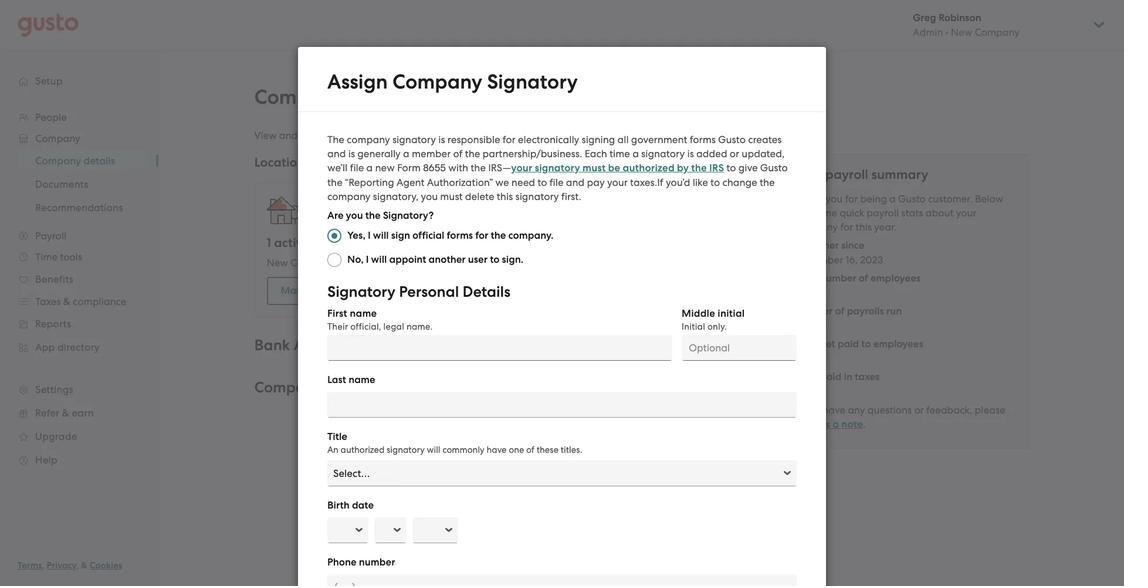 Task type: vqa. For each thing, say whether or not it's contained in the screenshot.
Company Locations
no



Task type: describe. For each thing, give the bounding box(es) containing it.
signing
[[582, 134, 615, 146]]

to give gusto the "reporting agent authorization" we need to file and pay your taxes.
[[328, 162, 788, 188]]

forms inside the company signatory is responsible for electronically signing all government forms gusto creates and is generally a member of the partnership/business. each time a signatory is added or updated, we'll file a new form 8655 with the irs—
[[690, 134, 716, 146]]

and up time
[[606, 130, 625, 141]]

1 vertical spatial company signatory
[[305, 403, 398, 415]]

No, I will appoint another user to sign. radio
[[328, 253, 342, 267]]

the inside if you'd like to change the company signatory, you must delete this signatory first.
[[760, 177, 775, 188]]

you inside if you'd like to change the company signatory, you must delete this signatory first.
[[421, 191, 438, 203]]

1 vertical spatial active
[[363, 257, 391, 269]]

and inside to give gusto the "reporting agent authorization" we need to file and pay your taxes.
[[566, 177, 585, 188]]

0 vertical spatial must
[[583, 162, 606, 174]]

0 vertical spatial employees
[[871, 272, 921, 285]]

are
[[795, 207, 811, 219]]

of inside the company signatory is responsible for electronically signing all government forms gusto creates and is generally a member of the partnership/business. each time a signatory is added or updated, we'll file a new form 8655 with the irs—
[[453, 148, 463, 160]]

birth
[[328, 500, 350, 512]]

company up manage
[[291, 257, 336, 269]]

the up the sign. at the left
[[491, 230, 506, 242]]

total paid in taxes $0.00
[[795, 371, 880, 397]]

company up no, i will appoint another user to sign. option
[[313, 235, 367, 251]]

you for thank you for being a gusto customer. below are some quick payroll stats about your company for this year.
[[826, 193, 843, 205]]

gusto inside thank you for being a gusto customer. below are some quick payroll stats about your company for this year.
[[899, 193, 926, 205]]

give
[[739, 162, 758, 174]]

november
[[795, 254, 844, 266]]

$0.00 inside total paid in taxes $0.00
[[795, 386, 822, 397]]

pay
[[587, 177, 605, 188]]

agent
[[397, 177, 425, 188]]

accounts
[[509, 130, 551, 141]]

accounts
[[294, 336, 357, 355]]

taxes
[[855, 371, 880, 383]]

thank
[[795, 193, 824, 205]]

1 active company location
[[267, 235, 418, 251]]

and right view
[[279, 130, 298, 141]]

appoint
[[390, 254, 427, 266]]

payrolls
[[848, 305, 885, 318]]

are you the signatory?
[[328, 210, 434, 222]]

assign
[[328, 70, 388, 94]]

terms
[[18, 561, 42, 571]]

total for total number of employees
[[795, 272, 818, 285]]

1 horizontal spatial 1
[[357, 257, 360, 269]]

Middle initial field
[[682, 335, 797, 361]]

connected
[[432, 130, 481, 141]]

company up view
[[254, 85, 344, 109]]

the inside to give gusto the "reporting agent authorization" we need to file and pay your taxes.
[[328, 177, 343, 188]]

your payroll summary
[[795, 167, 929, 183]]

yes,
[[348, 230, 366, 242]]

number for phone
[[359, 557, 395, 569]]

we'll
[[328, 162, 348, 174]]

for left payroll,
[[554, 130, 566, 141]]

for down quick
[[841, 221, 854, 233]]

customer.
[[929, 193, 973, 205]]

initial
[[718, 308, 745, 320]]

authorized inside title an authorized signatory will commonly have one of these titles.
[[341, 445, 385, 456]]

will for sign
[[373, 230, 389, 242]]

official,
[[351, 322, 381, 332]]

delete
[[465, 191, 495, 203]]

16,
[[846, 254, 858, 266]]

for up quick
[[846, 193, 858, 205]]

company up connected
[[393, 70, 483, 94]]

being
[[861, 193, 888, 205]]

new company has 1 active company location in 1 state
[[267, 257, 519, 269]]

have inside the if you have any questions or feedback, please send us a note .
[[823, 404, 846, 416]]

number
[[795, 305, 833, 318]]

your inside to give gusto the "reporting agent authorization" we need to file and pay your taxes.
[[608, 177, 628, 188]]

thank you for being a gusto customer. below are some quick payroll stats about your company for this year.
[[795, 193, 1004, 233]]

of left payrolls on the right of page
[[836, 305, 845, 318]]

manage
[[281, 285, 321, 297]]

to inside if you'd like to change the company signatory, you must delete this signatory first.
[[711, 177, 720, 188]]

name.
[[407, 322, 433, 332]]

partnership/business.
[[483, 148, 583, 160]]

stats
[[902, 207, 924, 219]]

to right need
[[538, 177, 547, 188]]

name for last
[[349, 374, 375, 386]]

view
[[254, 130, 277, 141]]

to right irs
[[727, 162, 736, 174]]

the company signatory is responsible for electronically signing all government forms gusto creates and is generally a member of the partnership/business. each time a signatory is added or updated, we'll file a new form 8655 with the irs—
[[328, 134, 785, 174]]

member
[[412, 148, 451, 160]]

paid inside total paid in taxes $0.00
[[821, 371, 842, 383]]

about
[[926, 207, 954, 219]]

added
[[697, 148, 728, 160]]

new
[[267, 257, 288, 269]]

a up form
[[403, 148, 410, 160]]

of down 2023
[[859, 272, 869, 285]]

total for total net paid to employees $0.00
[[795, 338, 818, 350]]

customer since november 16, 2023
[[795, 240, 884, 266]]

your inside thank you for being a gusto customer. below are some quick payroll stats about your company for this year.
[[957, 207, 977, 219]]

or inside the if you have any questions or feedback, please send us a note .
[[915, 404, 925, 416]]

an
[[328, 445, 339, 456]]

are
[[328, 210, 344, 222]]

2 , from the left
[[76, 561, 79, 571]]

.
[[864, 419, 866, 430]]

company down bank
[[254, 379, 322, 397]]

official
[[413, 230, 445, 242]]

your left 'business'
[[321, 130, 341, 141]]

signatory up title
[[325, 379, 394, 397]]

First name field
[[328, 335, 673, 361]]

state
[[496, 257, 519, 269]]

if for this
[[658, 177, 664, 188]]

taxes.
[[631, 177, 658, 188]]

signatory down last name
[[353, 403, 398, 415]]

total for total paid in taxes $0.00
[[795, 371, 818, 383]]

company inside thank you for being a gusto customer. below are some quick payroll stats about your company for this year.
[[795, 221, 838, 233]]

the right with
[[471, 162, 486, 174]]

signatories.
[[673, 130, 726, 141]]

document containing assign
[[298, 47, 827, 586]]

bank accounts
[[254, 336, 357, 355]]

payroll,
[[569, 130, 604, 141]]

legal
[[384, 322, 405, 332]]

the
[[328, 134, 345, 146]]

send
[[795, 419, 818, 431]]

first name their official, legal name.
[[328, 308, 433, 332]]

your up need
[[512, 162, 533, 174]]

view and edit your business locations, connected bank accounts for payroll, and company signatories.
[[254, 130, 726, 141]]

manage your company locations
[[281, 285, 437, 297]]

or inside the company signatory is responsible for electronically signing all government forms gusto creates and is generally a member of the partnership/business. each time a signatory is added or updated, we'll file a new form 8655 with the irs—
[[730, 148, 740, 160]]

0 vertical spatial payroll
[[826, 167, 869, 183]]

new
[[375, 162, 395, 174]]

in inside total paid in taxes $0.00
[[845, 371, 853, 383]]

feedback,
[[927, 404, 973, 416]]

initial
[[682, 322, 706, 332]]

first.
[[562, 191, 582, 203]]

no, i will appoint another user to sign.
[[348, 254, 524, 266]]

i for yes,
[[368, 230, 371, 242]]

personal
[[399, 283, 459, 301]]

0 vertical spatial details
[[349, 85, 413, 109]]

for up user at the top
[[476, 230, 489, 242]]

below
[[976, 193, 1004, 205]]

questions
[[868, 404, 912, 416]]

company inside 'link'
[[348, 285, 392, 297]]

your signatory must be authorized by the irs
[[512, 162, 724, 174]]

sign.
[[502, 254, 524, 266]]

8655
[[423, 162, 446, 174]]

a right time
[[633, 148, 639, 160]]

terms , privacy , & cookies
[[18, 561, 122, 571]]

if you'd like to change the company signatory, you must delete this signatory first.
[[328, 177, 775, 203]]

0 horizontal spatial forms
[[447, 230, 473, 242]]

0 horizontal spatial 1
[[267, 235, 271, 251]]

cookies button
[[90, 559, 122, 573]]

yes, i will sign official forms for the company.
[[348, 230, 554, 242]]

title
[[328, 431, 348, 443]]

year.
[[875, 221, 897, 233]]

total number of employees
[[795, 272, 921, 285]]

if for note
[[795, 404, 801, 416]]

middle initial initial only.
[[682, 308, 745, 332]]

paid inside 'total net paid to employees $0.00'
[[838, 338, 860, 350]]



Task type: locate. For each thing, give the bounding box(es) containing it.
company up title
[[305, 403, 351, 415]]

company up first name their official, legal name.
[[348, 285, 392, 297]]

signatory inside title an authorized signatory will commonly have one of these titles.
[[387, 445, 425, 456]]

of up with
[[453, 148, 463, 160]]

birth date
[[328, 500, 374, 512]]

has
[[338, 257, 355, 269]]

company signatory down accounts at the left bottom of page
[[254, 379, 394, 397]]

you inside the if you have any questions or feedback, please send us a note .
[[804, 404, 821, 416]]

company signatory down last name
[[305, 403, 398, 415]]

your inside manage your company locations 'link'
[[324, 285, 345, 297]]

1 vertical spatial employees
[[874, 338, 924, 350]]

1 right user at the top
[[490, 257, 493, 269]]

edit button
[[734, 403, 765, 417]]

to down payrolls on the right of page
[[862, 338, 872, 350]]

0 vertical spatial authorized
[[623, 162, 675, 174]]

0 horizontal spatial is
[[349, 148, 355, 160]]

name right last
[[349, 374, 375, 386]]

1 horizontal spatial this
[[856, 221, 872, 233]]

assign company signatory
[[328, 70, 578, 94]]

"reporting
[[345, 177, 394, 188]]

2 $0.00 from the top
[[795, 386, 822, 397]]

this inside if you'd like to change the company signatory, you must delete this signatory first.
[[497, 191, 513, 203]]

or right questions
[[915, 404, 925, 416]]

if inside if you'd like to change the company signatory, you must delete this signatory first.
[[658, 177, 664, 188]]

commonly
[[443, 445, 485, 456]]

0 horizontal spatial or
[[730, 148, 740, 160]]

0 vertical spatial total
[[795, 272, 818, 285]]

payroll inside thank you for being a gusto customer. below are some quick payroll stats about your company for this year.
[[867, 207, 899, 219]]

1 horizontal spatial edit
[[747, 403, 765, 416]]

only.
[[708, 322, 727, 332]]

Yes, I will sign official forms for the company. radio
[[328, 229, 342, 243]]

payroll up being
[[826, 167, 869, 183]]

bank
[[254, 336, 290, 355]]

signatory up member
[[393, 134, 436, 146]]

1 horizontal spatial in
[[845, 371, 853, 383]]

phone number
[[328, 557, 395, 569]]

since
[[842, 240, 865, 252]]

for up partnership/business.
[[503, 134, 516, 146]]

signatory up accounts
[[487, 70, 578, 94]]

paid right net
[[838, 338, 860, 350]]

, left privacy link
[[42, 561, 45, 571]]

1 vertical spatial in
[[845, 371, 853, 383]]

1 vertical spatial details
[[463, 283, 511, 301]]

gusto up added
[[719, 134, 746, 146]]

phone
[[328, 557, 357, 569]]

active up manage your company locations 'link'
[[363, 257, 391, 269]]

the up like at the top right of the page
[[692, 162, 707, 174]]

your
[[321, 130, 341, 141], [512, 162, 533, 174], [608, 177, 628, 188], [957, 207, 977, 219], [324, 285, 345, 297]]

will left "sign"
[[373, 230, 389, 242]]

forms up another
[[447, 230, 473, 242]]

the down responsible
[[465, 148, 480, 160]]

you down agent
[[421, 191, 438, 203]]

list
[[795, 239, 1017, 399]]

total up send
[[795, 371, 818, 383]]

is up by
[[688, 148, 694, 160]]

1 vertical spatial paid
[[821, 371, 842, 383]]

paid down net
[[821, 371, 842, 383]]

0 vertical spatial gusto
[[719, 134, 746, 146]]

0 vertical spatial this
[[497, 191, 513, 203]]

company
[[627, 130, 670, 141], [347, 134, 390, 146], [328, 191, 371, 203], [795, 221, 838, 233], [313, 235, 367, 251], [393, 257, 437, 269], [348, 285, 392, 297]]

1 horizontal spatial forms
[[690, 134, 716, 146]]

file inside the company signatory is responsible for electronically signing all government forms gusto creates and is generally a member of the partnership/business. each time a signatory is added or updated, we'll file a new form 8655 with the irs—
[[350, 162, 364, 174]]

1 horizontal spatial details
[[463, 283, 511, 301]]

gusto inside to give gusto the "reporting agent authorization" we need to file and pay your taxes.
[[761, 162, 788, 174]]

1 vertical spatial this
[[856, 221, 872, 233]]

have up send us a note link
[[823, 404, 846, 416]]

0 vertical spatial will
[[373, 230, 389, 242]]

their
[[328, 322, 348, 332]]

signatory inside if you'd like to change the company signatory, you must delete this signatory first.
[[516, 191, 559, 203]]

net
[[821, 338, 836, 350]]

0 horizontal spatial must
[[441, 191, 463, 203]]

0 vertical spatial name
[[350, 308, 377, 320]]

you for are you the signatory?
[[346, 210, 363, 222]]

0 vertical spatial have
[[823, 404, 846, 416]]

your
[[795, 167, 823, 183]]

0 horizontal spatial ,
[[42, 561, 45, 571]]

edit inside button
[[747, 403, 765, 416]]

0 horizontal spatial location
[[370, 235, 418, 251]]

, left "&"
[[76, 561, 79, 571]]

date
[[352, 500, 374, 512]]

1 vertical spatial location
[[439, 257, 477, 269]]

1 horizontal spatial number
[[821, 272, 857, 285]]

1 horizontal spatial must
[[583, 162, 606, 174]]

company inside if you'd like to change the company signatory, you must delete this signatory first.
[[328, 191, 371, 203]]

1 , from the left
[[42, 561, 45, 571]]

we
[[496, 177, 509, 188]]

company down some
[[795, 221, 838, 233]]

1 vertical spatial if
[[795, 404, 801, 416]]

0 vertical spatial forms
[[690, 134, 716, 146]]

you for if you have any questions or feedback, please send us a note .
[[804, 404, 821, 416]]

1 horizontal spatial have
[[823, 404, 846, 416]]

1 vertical spatial or
[[915, 404, 925, 416]]

us
[[820, 419, 831, 431]]

time
[[610, 148, 631, 160]]

total inside 'total net paid to employees $0.00'
[[795, 338, 818, 350]]

have inside title an authorized signatory will commonly have one of these titles.
[[487, 445, 507, 456]]

1 vertical spatial name
[[349, 374, 375, 386]]

total left net
[[795, 338, 818, 350]]

1 horizontal spatial authorized
[[623, 162, 675, 174]]

1 up new
[[267, 235, 271, 251]]

form
[[397, 162, 421, 174]]

0 vertical spatial location
[[370, 235, 418, 251]]

Last name text field
[[328, 392, 797, 418]]

0 horizontal spatial number
[[359, 557, 395, 569]]

0 horizontal spatial have
[[487, 445, 507, 456]]

account menu element
[[898, 0, 1107, 50]]

1 horizontal spatial ,
[[76, 561, 79, 571]]

if you have any questions or feedback, please send us a note .
[[795, 404, 1006, 431]]

1 horizontal spatial file
[[550, 177, 564, 188]]

have
[[823, 404, 846, 416], [487, 445, 507, 456]]

0 vertical spatial in
[[479, 257, 487, 269]]

title an authorized signatory will commonly have one of these titles.
[[328, 431, 583, 456]]

please
[[975, 404, 1006, 416]]

employees down run
[[874, 338, 924, 350]]

will right no,
[[371, 254, 387, 266]]

details
[[349, 85, 413, 109], [463, 283, 511, 301]]

company inside the company signatory is responsible for electronically signing all government forms gusto creates and is generally a member of the partnership/business. each time a signatory is added or updated, we'll file a new form 8655 with the irs—
[[347, 134, 390, 146]]

2 vertical spatial will
[[427, 445, 441, 456]]

0 vertical spatial company signatory
[[254, 379, 394, 397]]

privacy link
[[47, 561, 76, 571]]

company up locations
[[393, 257, 437, 269]]

2 horizontal spatial gusto
[[899, 193, 926, 205]]

titles.
[[561, 445, 583, 456]]

0 vertical spatial edit
[[300, 130, 318, 141]]

number right phone
[[359, 557, 395, 569]]

1 vertical spatial i
[[366, 254, 369, 266]]

0 horizontal spatial this
[[497, 191, 513, 203]]

2 vertical spatial total
[[795, 371, 818, 383]]

some
[[813, 207, 838, 219]]

0 horizontal spatial file
[[350, 162, 364, 174]]

1 vertical spatial total
[[795, 338, 818, 350]]

0 vertical spatial number
[[821, 272, 857, 285]]

home image
[[18, 13, 79, 37]]

no,
[[348, 254, 364, 266]]

0 horizontal spatial authorized
[[341, 445, 385, 456]]

0 vertical spatial paid
[[838, 338, 860, 350]]

1 vertical spatial gusto
[[761, 162, 788, 174]]

of right one
[[527, 445, 535, 456]]

in left taxes
[[845, 371, 853, 383]]

must down authorization"
[[441, 191, 463, 203]]

bank
[[483, 130, 507, 141]]

$0.00 down net
[[795, 353, 822, 365]]

$0.00 inside 'total net paid to employees $0.00'
[[795, 353, 822, 365]]

0 vertical spatial $0.00
[[795, 353, 822, 365]]

a right us
[[833, 419, 840, 431]]

0 vertical spatial active
[[274, 235, 310, 251]]

company up the generally
[[347, 134, 390, 146]]

forms up added
[[690, 134, 716, 146]]

signatory up first
[[328, 283, 396, 301]]

$0.00 up send
[[795, 386, 822, 397]]

and up 'first.'
[[566, 177, 585, 188]]

1 horizontal spatial if
[[795, 404, 801, 416]]

active up new
[[274, 235, 310, 251]]

1 right has
[[357, 257, 360, 269]]

company up time
[[627, 130, 670, 141]]

file inside to give gusto the "reporting agent authorization" we need to file and pay your taxes.
[[550, 177, 564, 188]]

signatory?
[[383, 210, 434, 222]]

2 total from the top
[[795, 338, 818, 350]]

electronically
[[518, 134, 580, 146]]

file up 'first.'
[[550, 177, 564, 188]]

you up some
[[826, 193, 843, 205]]

gusto down updated,
[[761, 162, 788, 174]]

forms
[[690, 134, 716, 146], [447, 230, 473, 242]]

to inside 'total net paid to employees $0.00'
[[862, 338, 872, 350]]

if inside the if you have any questions or feedback, please send us a note .
[[795, 404, 801, 416]]

is up member
[[439, 134, 445, 146]]

1 horizontal spatial gusto
[[761, 162, 788, 174]]

will for appoint
[[371, 254, 387, 266]]

if up send
[[795, 404, 801, 416]]

sign
[[391, 230, 410, 242]]

total inside total paid in taxes $0.00
[[795, 371, 818, 383]]

and inside the company signatory is responsible for electronically signing all government forms gusto creates and is generally a member of the partnership/business. each time a signatory is added or updated, we'll file a new form 8655 with the irs—
[[328, 148, 346, 160]]

signatory,
[[373, 191, 419, 203]]

0 horizontal spatial if
[[658, 177, 664, 188]]

i for no,
[[366, 254, 369, 266]]

total down "november"
[[795, 272, 818, 285]]

responsible
[[448, 134, 501, 146]]

i
[[368, 230, 371, 242], [366, 254, 369, 266]]

a inside thank you for being a gusto customer. below are some quick payroll stats about your company for this year.
[[890, 193, 896, 205]]

1 vertical spatial authorized
[[341, 445, 385, 456]]

of inside title an authorized signatory will commonly have one of these titles.
[[527, 445, 535, 456]]

number
[[821, 272, 857, 285], [359, 557, 395, 569]]

a inside the if you have any questions or feedback, please send us a note .
[[833, 419, 840, 431]]

1
[[267, 235, 271, 251], [357, 257, 360, 269], [490, 257, 493, 269]]

document
[[298, 47, 827, 586]]

gusto inside the company signatory is responsible for electronically signing all government forms gusto creates and is generally a member of the partnership/business. each time a signatory is added or updated, we'll file a new form 8655 with the irs—
[[719, 134, 746, 146]]

payroll
[[826, 167, 869, 183], [867, 207, 899, 219]]

like
[[693, 177, 708, 188]]

be
[[609, 162, 621, 174]]

gusto
[[719, 134, 746, 146], [761, 162, 788, 174], [899, 193, 926, 205]]

active
[[274, 235, 310, 251], [363, 257, 391, 269]]

1 vertical spatial must
[[441, 191, 463, 203]]

a up "reporting
[[367, 162, 373, 174]]

1 vertical spatial number
[[359, 557, 395, 569]]

you inside thank you for being a gusto customer. below are some quick payroll stats about your company for this year.
[[826, 193, 843, 205]]

1 $0.00 from the top
[[795, 353, 822, 365]]

number down 16, at the right top of the page
[[821, 272, 857, 285]]

another
[[429, 254, 466, 266]]

0 vertical spatial i
[[368, 230, 371, 242]]

number for total
[[821, 272, 857, 285]]

is
[[439, 134, 445, 146], [349, 148, 355, 160], [688, 148, 694, 160]]

authorization"
[[427, 177, 493, 188]]

company.
[[509, 230, 554, 242]]

0 horizontal spatial gusto
[[719, 134, 746, 146]]

by
[[677, 162, 689, 174]]

1 vertical spatial payroll
[[867, 207, 899, 219]]

and down "the" on the top left of page
[[328, 148, 346, 160]]

creates
[[749, 134, 782, 146]]

authorized
[[623, 162, 675, 174], [341, 445, 385, 456]]

the up yes,
[[366, 210, 381, 222]]

0 vertical spatial file
[[350, 162, 364, 174]]

business
[[344, 130, 383, 141]]

payroll up year.
[[867, 207, 899, 219]]

1 horizontal spatial is
[[439, 134, 445, 146]]

1 vertical spatial file
[[550, 177, 564, 188]]

irs
[[710, 162, 724, 174]]

1 vertical spatial $0.00
[[795, 386, 822, 397]]

you up send
[[804, 404, 821, 416]]

name up official,
[[350, 308, 377, 320]]

have left one
[[487, 445, 507, 456]]

must up pay
[[583, 162, 606, 174]]

first
[[328, 308, 348, 320]]

3 total from the top
[[795, 371, 818, 383]]

your down your signatory must be authorized by the irs link
[[608, 177, 628, 188]]

and
[[279, 130, 298, 141], [606, 130, 625, 141], [328, 148, 346, 160], [566, 177, 585, 188]]

0 horizontal spatial active
[[274, 235, 310, 251]]

will left commonly
[[427, 445, 441, 456]]

i right no,
[[366, 254, 369, 266]]

2 horizontal spatial 1
[[490, 257, 493, 269]]

change
[[723, 177, 758, 188]]

will inside title an authorized signatory will commonly have one of these titles.
[[427, 445, 441, 456]]

name for first
[[350, 308, 377, 320]]

this down quick
[[856, 221, 872, 233]]

must inside if you'd like to change the company signatory, you must delete this signatory first.
[[441, 191, 463, 203]]

2 horizontal spatial is
[[688, 148, 694, 160]]

1 vertical spatial have
[[487, 445, 507, 456]]

your down the customer.
[[957, 207, 977, 219]]

2 vertical spatial gusto
[[899, 193, 926, 205]]

or up give
[[730, 148, 740, 160]]

to down irs
[[711, 177, 720, 188]]

0 horizontal spatial edit
[[300, 130, 318, 141]]

for inside the company signatory is responsible for electronically signing all government forms gusto creates and is generally a member of the partnership/business. each time a signatory is added or updated, we'll file a new form 8655 with the irs—
[[503, 134, 516, 146]]

1 vertical spatial edit
[[747, 403, 765, 416]]

if left you'd
[[658, 177, 664, 188]]

locations
[[254, 155, 310, 170]]

0 vertical spatial or
[[730, 148, 740, 160]]

to right user at the top
[[490, 254, 500, 266]]

1 horizontal spatial active
[[363, 257, 391, 269]]

1 horizontal spatial or
[[915, 404, 925, 416]]

details down user at the top
[[463, 283, 511, 301]]

customer
[[795, 240, 840, 252]]

0 horizontal spatial details
[[349, 85, 413, 109]]

the down we'll
[[328, 177, 343, 188]]

you right are
[[346, 210, 363, 222]]

signatory down government
[[642, 148, 685, 160]]

if
[[658, 177, 664, 188], [795, 404, 801, 416]]

generally
[[358, 148, 401, 160]]

1 vertical spatial will
[[371, 254, 387, 266]]

signatory
[[487, 70, 578, 94], [328, 283, 396, 301], [325, 379, 394, 397], [353, 403, 398, 415]]

gusto up the stats
[[899, 193, 926, 205]]

paid
[[838, 338, 860, 350], [821, 371, 842, 383]]

signatory down need
[[516, 191, 559, 203]]

is down 'business'
[[349, 148, 355, 160]]

list containing customer since
[[795, 239, 1017, 399]]

employees down 2023
[[871, 272, 921, 285]]

name inside first name their official, legal name.
[[350, 308, 377, 320]]

1 horizontal spatial location
[[439, 257, 477, 269]]

0 vertical spatial if
[[658, 177, 664, 188]]

locations,
[[385, 130, 430, 141]]

0 horizontal spatial in
[[479, 257, 487, 269]]

details up 'business'
[[349, 85, 413, 109]]

this inside thank you for being a gusto customer. below are some quick payroll stats about your company for this year.
[[856, 221, 872, 233]]

2023
[[861, 254, 884, 266]]

1 vertical spatial forms
[[447, 230, 473, 242]]

your up first
[[324, 285, 345, 297]]

signatory up if you'd like to change the company signatory, you must delete this signatory first. at top
[[535, 162, 581, 174]]

middle
[[682, 308, 716, 320]]

employees inside 'total net paid to employees $0.00'
[[874, 338, 924, 350]]

1 total from the top
[[795, 272, 818, 285]]

company signatory
[[254, 379, 394, 397], [305, 403, 398, 415]]

run
[[887, 305, 902, 318]]



